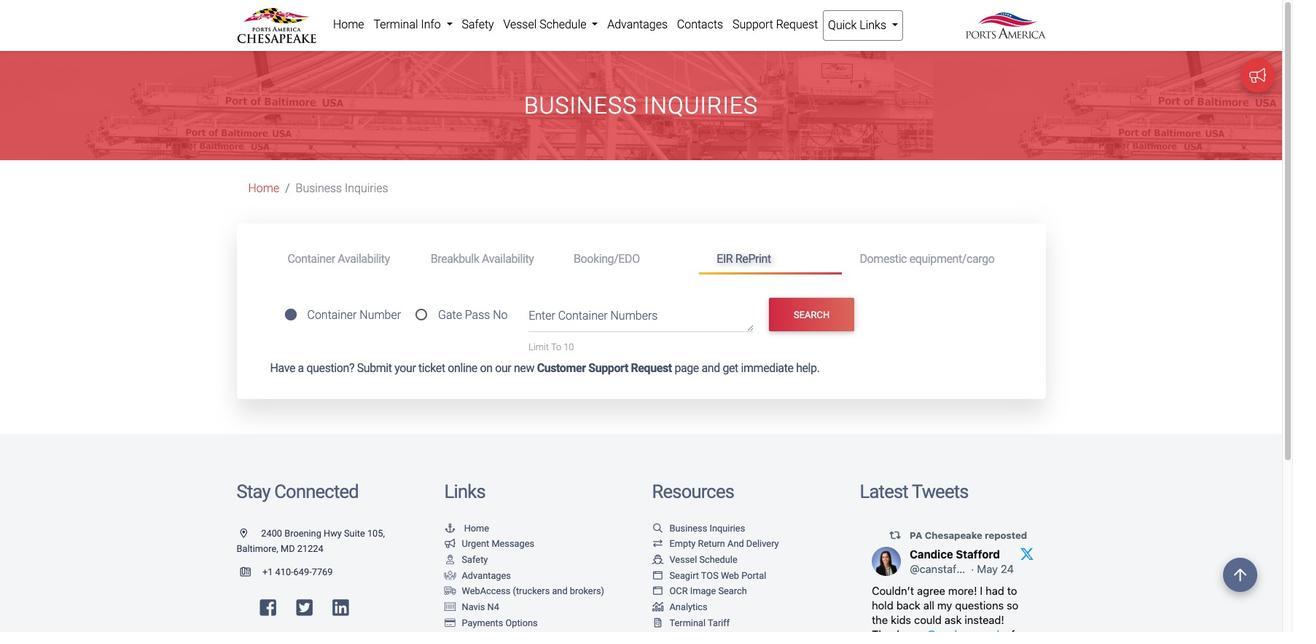 Task type: locate. For each thing, give the bounding box(es) containing it.
terminal for terminal info
[[374, 17, 418, 31]]

search down web
[[718, 586, 747, 597]]

2 safety from the top
[[462, 555, 488, 566]]

navis
[[462, 602, 485, 613]]

1 vertical spatial schedule
[[699, 555, 738, 566]]

terminal left info
[[374, 17, 418, 31]]

no
[[493, 309, 508, 322]]

1 horizontal spatial support
[[733, 17, 773, 31]]

anchor image
[[444, 525, 456, 534]]

urgent messages link
[[444, 539, 534, 550]]

latest tweets
[[860, 481, 969, 503]]

contacts
[[677, 17, 723, 31]]

home
[[333, 17, 364, 31], [248, 182, 279, 196], [464, 523, 489, 534]]

+1 410-649-7769
[[262, 567, 333, 578]]

links
[[860, 18, 887, 32], [444, 481, 485, 503]]

container availability
[[288, 252, 390, 266]]

0 vertical spatial and
[[702, 362, 720, 376]]

0 vertical spatial safety link
[[457, 10, 499, 39]]

container left number
[[307, 309, 357, 322]]

1 vertical spatial search
[[718, 586, 747, 597]]

advantages left contacts
[[607, 17, 668, 31]]

get
[[723, 362, 738, 376]]

0 vertical spatial home
[[333, 17, 364, 31]]

0 vertical spatial links
[[860, 18, 887, 32]]

1 horizontal spatial advantages link
[[603, 10, 672, 39]]

eir reprint link
[[699, 246, 842, 275]]

2 vertical spatial inquiries
[[710, 523, 745, 534]]

connected
[[274, 481, 359, 503]]

terminal tariff link
[[652, 618, 730, 629]]

have
[[270, 362, 295, 376]]

stay
[[237, 481, 270, 503]]

webaccess (truckers and brokers) link
[[444, 586, 604, 597]]

analytics
[[670, 602, 708, 613]]

ocr
[[670, 586, 688, 597]]

file invoice image
[[652, 619, 664, 629]]

container
[[288, 252, 335, 266], [307, 309, 357, 322], [558, 309, 608, 323]]

availability up container number
[[338, 252, 390, 266]]

0 horizontal spatial vessel
[[503, 17, 537, 31]]

schedule
[[540, 17, 586, 31], [699, 555, 738, 566]]

urgent
[[462, 539, 489, 550]]

1 horizontal spatial vessel schedule
[[670, 555, 738, 566]]

tos
[[701, 571, 719, 582]]

request left page
[[631, 362, 672, 376]]

question?
[[307, 362, 354, 376]]

0 vertical spatial terminal
[[374, 17, 418, 31]]

1 vertical spatial safety link
[[444, 555, 488, 566]]

support right contacts
[[733, 17, 773, 31]]

container storage image
[[444, 604, 456, 613]]

0 vertical spatial request
[[776, 17, 818, 31]]

seagirt tos web portal
[[670, 571, 766, 582]]

1 horizontal spatial vessel
[[670, 555, 697, 566]]

twitter square image
[[296, 599, 313, 618]]

availability right the breakbulk
[[482, 252, 534, 266]]

1 horizontal spatial availability
[[482, 252, 534, 266]]

delivery
[[746, 539, 779, 550]]

map marker alt image
[[240, 530, 259, 539]]

support request link
[[728, 10, 823, 39]]

browser image up "analytics" image
[[652, 588, 664, 597]]

1 browser image from the top
[[652, 572, 664, 581]]

vessel schedule
[[503, 17, 589, 31], [670, 555, 738, 566]]

safety down urgent
[[462, 555, 488, 566]]

support
[[733, 17, 773, 31], [588, 362, 628, 376]]

links up anchor 'image'
[[444, 481, 485, 503]]

user hard hat image
[[444, 556, 456, 566]]

and left get
[[702, 362, 720, 376]]

search up help.
[[794, 310, 830, 320]]

customer support request link
[[537, 362, 672, 376]]

0 vertical spatial vessel
[[503, 17, 537, 31]]

1 vertical spatial terminal
[[670, 618, 706, 629]]

latest
[[860, 481, 908, 503]]

1 vertical spatial inquiries
[[345, 182, 388, 196]]

business inquiries link
[[652, 523, 745, 534]]

container up 10
[[558, 309, 608, 323]]

search inside search button
[[794, 310, 830, 320]]

1 availability from the left
[[338, 252, 390, 266]]

browser image inside seagirt tos web portal "link"
[[652, 572, 664, 581]]

0 vertical spatial inquiries
[[643, 92, 758, 120]]

container number
[[307, 309, 401, 322]]

urgent messages
[[462, 539, 534, 550]]

hand receiving image
[[444, 572, 456, 581]]

navis n4 link
[[444, 602, 499, 613]]

2 horizontal spatial home link
[[444, 523, 489, 534]]

safety link for terminal info link on the top
[[457, 10, 499, 39]]

0 horizontal spatial availability
[[338, 252, 390, 266]]

advantages link left contacts
[[603, 10, 672, 39]]

1 vertical spatial advantages link
[[444, 571, 511, 582]]

1 vertical spatial request
[[631, 362, 672, 376]]

2 browser image from the top
[[652, 588, 664, 597]]

1 vertical spatial links
[[444, 481, 485, 503]]

0 horizontal spatial vessel schedule link
[[499, 10, 603, 39]]

availability for breakbulk availability
[[482, 252, 534, 266]]

browser image
[[652, 572, 664, 581], [652, 588, 664, 597]]

credit card image
[[444, 619, 456, 629]]

0 vertical spatial business inquiries
[[524, 92, 758, 120]]

1 vertical spatial home link
[[248, 182, 279, 196]]

2400 broening hwy suite 105, baltimore, md 21224
[[237, 528, 385, 555]]

1 horizontal spatial and
[[702, 362, 720, 376]]

0 vertical spatial support
[[733, 17, 773, 31]]

1 horizontal spatial search
[[794, 310, 830, 320]]

breakbulk availability
[[431, 252, 534, 266]]

0 vertical spatial home link
[[328, 10, 369, 39]]

return
[[698, 539, 725, 550]]

2 availability from the left
[[482, 252, 534, 266]]

browser image inside ocr image search link
[[652, 588, 664, 597]]

1 vertical spatial business
[[296, 182, 342, 196]]

facebook square image
[[260, 599, 276, 618]]

1 horizontal spatial request
[[776, 17, 818, 31]]

links right quick
[[860, 18, 887, 32]]

7769
[[312, 567, 333, 578]]

options
[[506, 618, 538, 629]]

advantages
[[607, 17, 668, 31], [462, 571, 511, 582]]

and
[[728, 539, 744, 550]]

2 horizontal spatial business
[[670, 523, 707, 534]]

1 horizontal spatial terminal
[[670, 618, 706, 629]]

0 vertical spatial browser image
[[652, 572, 664, 581]]

browser image for seagirt
[[652, 572, 664, 581]]

domestic
[[860, 252, 907, 266]]

0 horizontal spatial terminal
[[374, 17, 418, 31]]

0 horizontal spatial links
[[444, 481, 485, 503]]

seagirt
[[670, 571, 699, 582]]

stay connected
[[237, 481, 359, 503]]

Enter Container Numbers text field
[[529, 308, 754, 332]]

ticket
[[418, 362, 445, 376]]

0 vertical spatial business
[[524, 92, 637, 120]]

0 vertical spatial search
[[794, 310, 830, 320]]

2 vertical spatial home link
[[444, 523, 489, 534]]

safety link right info
[[457, 10, 499, 39]]

2 vertical spatial home
[[464, 523, 489, 534]]

1 vertical spatial and
[[552, 586, 568, 597]]

terminal down analytics
[[670, 618, 706, 629]]

request left quick
[[776, 17, 818, 31]]

0 horizontal spatial support
[[588, 362, 628, 376]]

container for container availability
[[288, 252, 335, 266]]

0 vertical spatial safety
[[462, 17, 494, 31]]

browser image down ship 'icon'
[[652, 572, 664, 581]]

0 horizontal spatial business
[[296, 182, 342, 196]]

safety link down urgent
[[444, 555, 488, 566]]

advantages link up webaccess on the left of page
[[444, 571, 511, 582]]

410-
[[275, 567, 294, 578]]

1 horizontal spatial vessel schedule link
[[652, 555, 738, 566]]

1 vertical spatial browser image
[[652, 588, 664, 597]]

0 vertical spatial vessel schedule
[[503, 17, 589, 31]]

1 vertical spatial support
[[588, 362, 628, 376]]

advantages up webaccess on the left of page
[[462, 571, 511, 582]]

analytics link
[[652, 602, 708, 613]]

105,
[[367, 528, 385, 539]]

support right customer
[[588, 362, 628, 376]]

and left brokers)
[[552, 586, 568, 597]]

1 vertical spatial home
[[248, 182, 279, 196]]

0 vertical spatial advantages
[[607, 17, 668, 31]]

1 horizontal spatial home
[[333, 17, 364, 31]]

vessel
[[503, 17, 537, 31], [670, 555, 697, 566]]

container for container number
[[307, 309, 357, 322]]

0 vertical spatial vessel schedule link
[[499, 10, 603, 39]]

reprint
[[735, 252, 771, 266]]

online
[[448, 362, 477, 376]]

2 vertical spatial business
[[670, 523, 707, 534]]

container up container number
[[288, 252, 335, 266]]

10
[[564, 342, 574, 353]]

1 vertical spatial advantages
[[462, 571, 511, 582]]

payments options
[[462, 618, 538, 629]]

search
[[794, 310, 830, 320], [718, 586, 747, 597]]

enter container numbers
[[529, 309, 658, 323]]

649-
[[294, 567, 312, 578]]

0 horizontal spatial vessel schedule
[[503, 17, 589, 31]]

pass
[[465, 309, 490, 322]]

browser image for ocr
[[652, 588, 664, 597]]

safety right info
[[462, 17, 494, 31]]

1 vertical spatial safety
[[462, 555, 488, 566]]

2 horizontal spatial home
[[464, 523, 489, 534]]

terminal info link
[[369, 10, 457, 39]]

0 vertical spatial schedule
[[540, 17, 586, 31]]

brokers)
[[570, 586, 604, 597]]

terminal
[[374, 17, 418, 31], [670, 618, 706, 629]]

business
[[524, 92, 637, 120], [296, 182, 342, 196], [670, 523, 707, 534]]

support inside support request link
[[733, 17, 773, 31]]

portal
[[742, 571, 766, 582]]

home link
[[328, 10, 369, 39], [248, 182, 279, 196], [444, 523, 489, 534]]

go to top image
[[1223, 558, 1258, 593]]

0 horizontal spatial schedule
[[540, 17, 586, 31]]

n4
[[487, 602, 499, 613]]

1 horizontal spatial home link
[[328, 10, 369, 39]]

safety link
[[457, 10, 499, 39], [444, 555, 488, 566]]



Task type: describe. For each thing, give the bounding box(es) containing it.
0 horizontal spatial advantages link
[[444, 571, 511, 582]]

our
[[495, 362, 511, 376]]

domestic equipment/cargo
[[860, 252, 995, 266]]

seagirt tos web portal link
[[652, 571, 766, 582]]

to
[[551, 342, 561, 353]]

new
[[514, 362, 534, 376]]

navis n4
[[462, 602, 499, 613]]

exchange image
[[652, 541, 664, 550]]

1 horizontal spatial links
[[860, 18, 887, 32]]

webaccess
[[462, 586, 511, 597]]

availability for container availability
[[338, 252, 390, 266]]

ocr image search link
[[652, 586, 747, 597]]

search image
[[652, 525, 664, 534]]

quick links link
[[823, 10, 904, 41]]

eir reprint
[[717, 252, 771, 266]]

1 vertical spatial business inquiries
[[296, 182, 388, 196]]

help.
[[796, 362, 820, 376]]

+1
[[262, 567, 273, 578]]

suite
[[344, 528, 365, 539]]

0 vertical spatial advantages link
[[603, 10, 672, 39]]

truck container image
[[444, 588, 456, 597]]

0 horizontal spatial home link
[[248, 182, 279, 196]]

booking/edo link
[[556, 246, 699, 273]]

quick links
[[828, 18, 889, 32]]

limit to 10
[[529, 342, 574, 353]]

0 horizontal spatial and
[[552, 586, 568, 597]]

tweets
[[912, 481, 969, 503]]

linkedin image
[[333, 599, 349, 618]]

a
[[298, 362, 304, 376]]

empty
[[670, 539, 696, 550]]

page
[[675, 362, 699, 376]]

submit
[[357, 362, 392, 376]]

breakbulk availability link
[[413, 246, 556, 273]]

webaccess (truckers and brokers)
[[462, 586, 604, 597]]

(truckers
[[513, 586, 550, 597]]

phone office image
[[240, 569, 262, 578]]

terminal for terminal tariff
[[670, 618, 706, 629]]

md
[[281, 544, 295, 555]]

domestic equipment/cargo link
[[842, 246, 1012, 273]]

2 vertical spatial business inquiries
[[670, 523, 745, 534]]

2400 broening hwy suite 105, baltimore, md 21224 link
[[237, 528, 385, 555]]

equipment/cargo
[[910, 252, 995, 266]]

0 horizontal spatial search
[[718, 586, 747, 597]]

1 vertical spatial vessel
[[670, 555, 697, 566]]

contacts link
[[672, 10, 728, 39]]

web
[[721, 571, 739, 582]]

safety link for urgent messages link
[[444, 555, 488, 566]]

number
[[360, 309, 401, 322]]

booking/edo
[[574, 252, 640, 266]]

empty return and delivery link
[[652, 539, 779, 550]]

container availability link
[[270, 246, 413, 273]]

0 horizontal spatial request
[[631, 362, 672, 376]]

ocr image search
[[670, 586, 747, 597]]

numbers
[[611, 309, 658, 323]]

enter
[[529, 309, 555, 323]]

0 horizontal spatial advantages
[[462, 571, 511, 582]]

search button
[[769, 298, 855, 332]]

+1 410-649-7769 link
[[237, 567, 333, 578]]

2400
[[261, 528, 282, 539]]

bullhorn image
[[444, 541, 456, 550]]

hwy
[[324, 528, 342, 539]]

on
[[480, 362, 493, 376]]

tariff
[[708, 618, 730, 629]]

terminal tariff
[[670, 618, 730, 629]]

payments options link
[[444, 618, 538, 629]]

0 horizontal spatial home
[[248, 182, 279, 196]]

1 vertical spatial vessel schedule
[[670, 555, 738, 566]]

have a question? submit your ticket online on our new customer support request page and get immediate help.
[[270, 362, 820, 376]]

eir
[[717, 252, 733, 266]]

image
[[690, 586, 716, 597]]

baltimore,
[[237, 544, 278, 555]]

payments
[[462, 618, 503, 629]]

1 horizontal spatial business
[[524, 92, 637, 120]]

1 vertical spatial vessel schedule link
[[652, 555, 738, 566]]

breakbulk
[[431, 252, 479, 266]]

customer
[[537, 362, 586, 376]]

1 safety from the top
[[462, 17, 494, 31]]

home link for terminal info link on the top
[[328, 10, 369, 39]]

empty return and delivery
[[670, 539, 779, 550]]

quick
[[828, 18, 857, 32]]

1 horizontal spatial advantages
[[607, 17, 668, 31]]

analytics image
[[652, 604, 664, 613]]

support request
[[733, 17, 818, 31]]

home link for urgent messages link
[[444, 523, 489, 534]]

terminal info
[[374, 17, 444, 31]]

messages
[[492, 539, 534, 550]]

immediate
[[741, 362, 794, 376]]

limit
[[529, 342, 549, 353]]

1 horizontal spatial schedule
[[699, 555, 738, 566]]

21224
[[297, 544, 323, 555]]

gate pass no
[[438, 309, 508, 322]]

ship image
[[652, 556, 664, 566]]

resources
[[652, 481, 734, 503]]

gate
[[438, 309, 462, 322]]



Task type: vqa. For each thing, say whether or not it's contained in the screenshot.
the cranes
no



